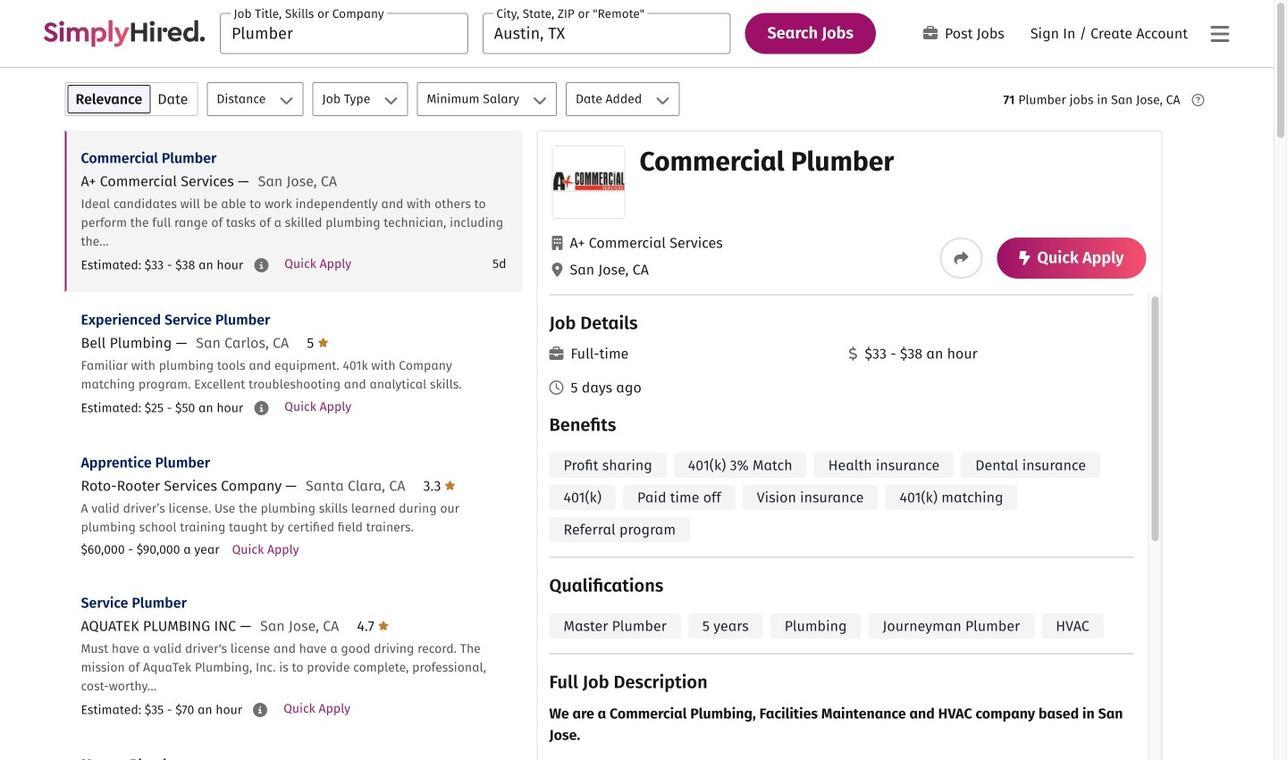 Task type: describe. For each thing, give the bounding box(es) containing it.
company logo for a+ commercial services image
[[553, 147, 624, 218]]

star image for "5 out of 5 stars" element
[[318, 336, 328, 350]]

location dot image
[[552, 263, 563, 277]]

briefcase image
[[549, 347, 564, 361]]

4.7 out of 5 stars element
[[357, 618, 389, 635]]

sponsored jobs disclaimer image
[[1192, 94, 1205, 106]]

star image for 4.7 out of 5 stars element
[[378, 619, 389, 633]]

5 out of 5 stars element
[[307, 335, 328, 352]]

bolt lightning image
[[1020, 251, 1030, 265]]

job salary disclaimer image for "5 out of 5 stars" element
[[254, 401, 268, 416]]

job salary disclaimer image for 4.7 out of 5 stars element
[[253, 704, 267, 718]]



Task type: locate. For each thing, give the bounding box(es) containing it.
dollar sign image
[[849, 347, 858, 361]]

list
[[65, 131, 522, 761]]

0 horizontal spatial star image
[[318, 336, 328, 350]]

clock image
[[549, 381, 564, 395]]

main menu image
[[1211, 23, 1230, 45]]

simplyhired logo image
[[43, 20, 206, 47]]

1 vertical spatial star image
[[378, 619, 389, 633]]

0 vertical spatial job salary disclaimer image
[[254, 401, 268, 416]]

1 vertical spatial job salary disclaimer image
[[253, 704, 267, 718]]

star image
[[445, 479, 456, 493]]

building image
[[552, 236, 563, 250]]

share this job image
[[954, 251, 969, 265]]

None text field
[[220, 13, 468, 54], [483, 13, 731, 54], [220, 13, 468, 54], [483, 13, 731, 54]]

briefcase image
[[923, 26, 938, 40]]

1 horizontal spatial star image
[[378, 619, 389, 633]]

commercial plumber element
[[537, 131, 1163, 761]]

3.3 out of 5 stars element
[[423, 478, 456, 495]]

0 vertical spatial star image
[[318, 336, 328, 350]]

None field
[[220, 13, 468, 54], [483, 13, 731, 54], [220, 13, 468, 54], [483, 13, 731, 54]]

job salary disclaimer image
[[254, 258, 268, 273]]

job salary disclaimer image
[[254, 401, 268, 416], [253, 704, 267, 718]]

star image
[[318, 336, 328, 350], [378, 619, 389, 633]]



Task type: vqa. For each thing, say whether or not it's contained in the screenshot.
field
yes



